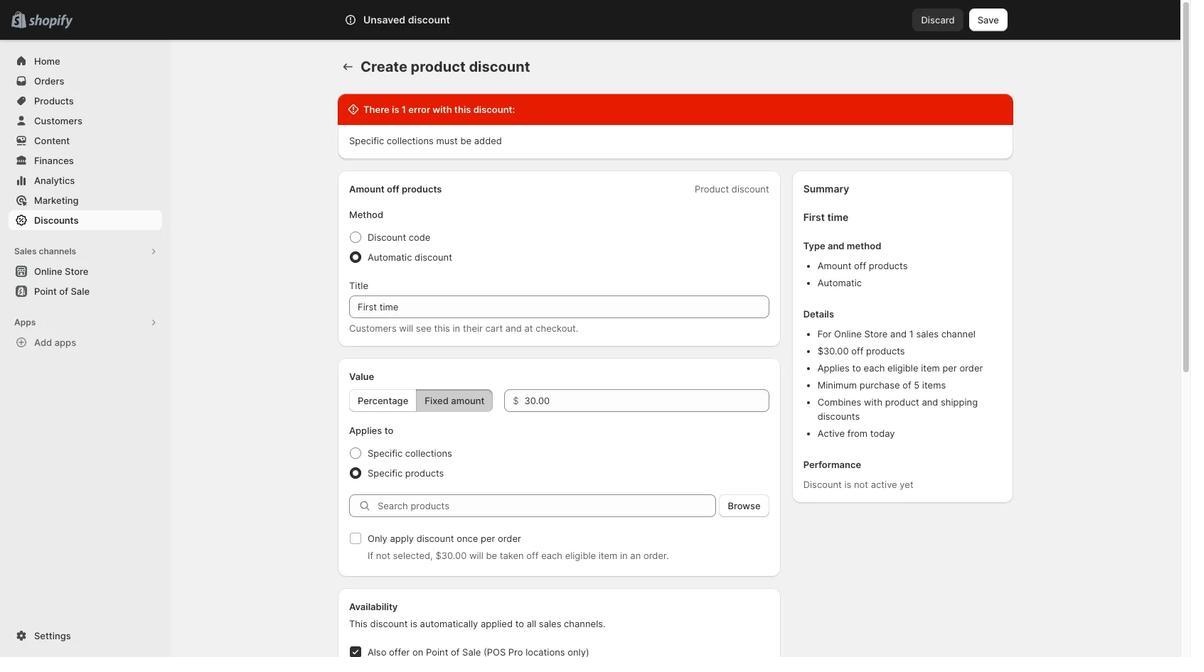 Task type: describe. For each thing, give the bounding box(es) containing it.
sales channels
[[14, 246, 76, 257]]

value
[[349, 371, 374, 383]]

fixed amount button
[[416, 390, 493, 412]]

orders
[[34, 75, 64, 87]]

active
[[871, 479, 897, 491]]

with inside for online store and 1 sales channel $30.00 off products applies to each eligible item per order minimum purchase of 5 items combines with product and shipping discounts active from today
[[864, 397, 883, 408]]

browse button
[[719, 495, 769, 518]]

1 vertical spatial will
[[469, 550, 483, 562]]

5
[[914, 380, 920, 391]]

products
[[34, 95, 74, 107]]

channels
[[39, 246, 76, 257]]

amount
[[451, 395, 485, 407]]

1 vertical spatial each
[[541, 550, 563, 562]]

1 vertical spatial $30.00
[[436, 550, 467, 562]]

products inside for online store and 1 sales channel $30.00 off products applies to each eligible item per order minimum purchase of 5 items combines with product and shipping discounts active from today
[[866, 346, 905, 357]]

performance
[[803, 459, 861, 471]]

fixed amount
[[425, 395, 485, 407]]

0 horizontal spatial not
[[376, 550, 390, 562]]

channel
[[941, 329, 976, 340]]

off inside amount off products automatic
[[854, 260, 866, 272]]

only apply discount once per order
[[368, 533, 521, 545]]

only
[[368, 533, 387, 545]]

product inside for online store and 1 sales channel $30.00 off products applies to each eligible item per order minimum purchase of 5 items combines with product and shipping discounts active from today
[[885, 397, 919, 408]]

unsaved
[[363, 14, 405, 26]]

eligible inside for online store and 1 sales channel $30.00 off products applies to each eligible item per order minimum purchase of 5 items combines with product and shipping discounts active from today
[[888, 363, 918, 374]]

0 vertical spatial not
[[854, 479, 868, 491]]

discount code
[[368, 232, 431, 243]]

automatically
[[420, 619, 478, 630]]

discount for discount is not active yet
[[803, 479, 842, 491]]

applied
[[481, 619, 513, 630]]

amount off products
[[349, 183, 442, 195]]

and up purchase
[[890, 329, 907, 340]]

$30.00 inside for online store and 1 sales channel $30.00 off products applies to each eligible item per order minimum purchase of 5 items combines with product and shipping discounts active from today
[[818, 346, 849, 357]]

point
[[34, 286, 57, 297]]

apps
[[55, 337, 76, 348]]

store inside for online store and 1 sales channel $30.00 off products applies to each eligible item per order minimum purchase of 5 items combines with product and shipping discounts active from today
[[864, 329, 888, 340]]

online inside for online store and 1 sales channel $30.00 off products applies to each eligible item per order minimum purchase of 5 items combines with product and shipping discounts active from today
[[834, 329, 862, 340]]

automatic discount
[[368, 252, 452, 263]]

error
[[408, 104, 430, 115]]

online store button
[[0, 262, 171, 282]]

add apps
[[34, 337, 76, 348]]

add apps button
[[9, 333, 162, 353]]

search button
[[384, 9, 797, 31]]

0 horizontal spatial be
[[460, 135, 472, 146]]

create
[[361, 58, 407, 75]]

point of sale link
[[9, 282, 162, 302]]

today
[[870, 428, 895, 439]]

discount down code
[[415, 252, 452, 263]]

orders link
[[9, 71, 162, 91]]

sales inside availability this discount is automatically applied to all sales channels.
[[539, 619, 561, 630]]

channels.
[[564, 619, 606, 630]]

first
[[803, 211, 825, 223]]

at
[[524, 323, 533, 334]]

point of sale button
[[0, 282, 171, 302]]

discounts link
[[9, 211, 162, 230]]

apply
[[390, 533, 414, 545]]

their
[[463, 323, 483, 334]]

combines
[[818, 397, 861, 408]]

specific collections
[[368, 448, 452, 459]]

specific collections must be added
[[349, 135, 502, 146]]

analytics
[[34, 175, 75, 186]]

there is 1 error with this discount:
[[363, 104, 515, 115]]

online inside button
[[34, 266, 62, 277]]

0 horizontal spatial applies
[[349, 425, 382, 437]]

applies to
[[349, 425, 393, 437]]

1 vertical spatial to
[[384, 425, 393, 437]]

specific for specific collections must be added
[[349, 135, 384, 146]]

off right taken
[[527, 550, 539, 562]]

customers link
[[9, 111, 162, 131]]

1 vertical spatial per
[[481, 533, 495, 545]]

products inside amount off products automatic
[[869, 260, 908, 272]]

Search products text field
[[378, 495, 716, 518]]

must
[[436, 135, 458, 146]]

summary
[[803, 183, 849, 195]]

applies inside for online store and 1 sales channel $30.00 off products applies to each eligible item per order minimum purchase of 5 items combines with product and shipping discounts active from today
[[818, 363, 850, 374]]

from
[[848, 428, 868, 439]]

marketing
[[34, 195, 79, 206]]

minimum
[[818, 380, 857, 391]]

0 horizontal spatial this
[[434, 323, 450, 334]]

product
[[695, 183, 729, 195]]

discount right product
[[732, 183, 769, 195]]

products down specific collections on the left bottom of page
[[405, 468, 444, 479]]

item inside for online store and 1 sales channel $30.00 off products applies to each eligible item per order minimum purchase of 5 items combines with product and shipping discounts active from today
[[921, 363, 940, 374]]

amount off products automatic
[[818, 260, 908, 289]]

settings
[[34, 631, 71, 642]]

store inside button
[[65, 266, 88, 277]]

0 vertical spatial in
[[453, 323, 460, 334]]

discount up discount:
[[469, 58, 530, 75]]

customers will see this in their cart and at checkout.
[[349, 323, 578, 334]]

if
[[368, 550, 373, 562]]

code
[[409, 232, 431, 243]]

sale
[[71, 286, 90, 297]]

method
[[847, 240, 881, 252]]

point of sale
[[34, 286, 90, 297]]

method
[[349, 209, 383, 220]]

and down the items
[[922, 397, 938, 408]]

availability this discount is automatically applied to all sales channels.
[[349, 602, 606, 630]]

fixed
[[425, 395, 449, 407]]

home link
[[9, 51, 162, 71]]

collections for specific collections
[[405, 448, 452, 459]]

browse
[[728, 501, 761, 512]]

type
[[803, 240, 825, 252]]

selected,
[[393, 550, 433, 562]]

specific products
[[368, 468, 444, 479]]

if not selected, $30.00 will be taken off each eligible item in an order.
[[368, 550, 669, 562]]

automatic inside amount off products automatic
[[818, 277, 862, 289]]

discount up selected,
[[416, 533, 454, 545]]

off inside for online store and 1 sales channel $30.00 off products applies to each eligible item per order minimum purchase of 5 items combines with product and shipping discounts active from today
[[851, 346, 864, 357]]

discard
[[921, 14, 955, 26]]

all
[[527, 619, 536, 630]]

for online store and 1 sales channel $30.00 off products applies to each eligible item per order minimum purchase of 5 items combines with product and shipping discounts active from today
[[818, 329, 983, 439]]

finances link
[[9, 151, 162, 171]]

amount for amount off products automatic
[[818, 260, 852, 272]]

title
[[349, 280, 368, 292]]

0 vertical spatial with
[[433, 104, 452, 115]]

discounts
[[34, 215, 79, 226]]



Task type: vqa. For each thing, say whether or not it's contained in the screenshot.
Sunday Element
no



Task type: locate. For each thing, give the bounding box(es) containing it.
1 horizontal spatial of
[[903, 380, 911, 391]]

1 vertical spatial item
[[599, 550, 618, 562]]

order.
[[644, 550, 669, 562]]

1 horizontal spatial not
[[854, 479, 868, 491]]

1 vertical spatial amount
[[818, 260, 852, 272]]

there
[[363, 104, 390, 115]]

be right must
[[460, 135, 472, 146]]

1 horizontal spatial product
[[885, 397, 919, 408]]

0 vertical spatial product
[[411, 58, 466, 75]]

amount up method on the top left
[[349, 183, 385, 195]]

1 horizontal spatial automatic
[[818, 277, 862, 289]]

product down 5
[[885, 397, 919, 408]]

product up the there is 1 error with this discount:
[[411, 58, 466, 75]]

sales left channel
[[916, 329, 939, 340]]

1 horizontal spatial store
[[864, 329, 888, 340]]

1 vertical spatial 1
[[909, 329, 914, 340]]

for
[[818, 329, 832, 340]]

$30.00 down for
[[818, 346, 849, 357]]

online up point
[[34, 266, 62, 277]]

0 horizontal spatial discount
[[368, 232, 406, 243]]

of left 5
[[903, 380, 911, 391]]

this
[[349, 619, 368, 630]]

apps button
[[9, 313, 162, 333]]

1 horizontal spatial sales
[[916, 329, 939, 340]]

products link
[[9, 91, 162, 111]]

store up sale
[[65, 266, 88, 277]]

1 horizontal spatial with
[[864, 397, 883, 408]]

0 horizontal spatial amount
[[349, 183, 385, 195]]

1 horizontal spatial each
[[864, 363, 885, 374]]

sales channels button
[[9, 242, 162, 262]]

item left an
[[599, 550, 618, 562]]

order inside for online store and 1 sales channel $30.00 off products applies to each eligible item per order minimum purchase of 5 items combines with product and shipping discounts active from today
[[960, 363, 983, 374]]

0 vertical spatial automatic
[[368, 252, 412, 263]]

online store
[[34, 266, 88, 277]]

products up code
[[402, 183, 442, 195]]

0 horizontal spatial per
[[481, 533, 495, 545]]

taken
[[500, 550, 524, 562]]

active
[[818, 428, 845, 439]]

1 vertical spatial is
[[844, 479, 852, 491]]

0 vertical spatial this
[[454, 104, 471, 115]]

is down performance
[[844, 479, 852, 491]]

2 vertical spatial specific
[[368, 468, 403, 479]]

will down once
[[469, 550, 483, 562]]

1 vertical spatial order
[[498, 533, 521, 545]]

is for there
[[392, 104, 399, 115]]

checkout.
[[536, 323, 578, 334]]

amount for amount off products
[[349, 183, 385, 195]]

0 vertical spatial sales
[[916, 329, 939, 340]]

automatic down type and method
[[818, 277, 862, 289]]

not left active in the right bottom of the page
[[854, 479, 868, 491]]

off down method
[[854, 260, 866, 272]]

0 vertical spatial each
[[864, 363, 885, 374]]

discount down performance
[[803, 479, 842, 491]]

0 vertical spatial online
[[34, 266, 62, 277]]

online right for
[[834, 329, 862, 340]]

to left the all
[[515, 619, 524, 630]]

be left taken
[[486, 550, 497, 562]]

time
[[827, 211, 849, 223]]

collections
[[387, 135, 434, 146], [405, 448, 452, 459]]

0 horizontal spatial in
[[453, 323, 460, 334]]

0 horizontal spatial online
[[34, 266, 62, 277]]

shipping
[[941, 397, 978, 408]]

collections for specific collections must be added
[[387, 135, 434, 146]]

applies
[[818, 363, 850, 374], [349, 425, 382, 437]]

1 vertical spatial automatic
[[818, 277, 862, 289]]

1 vertical spatial this
[[434, 323, 450, 334]]

specific down specific collections on the left bottom of page
[[368, 468, 403, 479]]

0 horizontal spatial order
[[498, 533, 521, 545]]

store
[[65, 266, 88, 277], [864, 329, 888, 340]]

each right taken
[[541, 550, 563, 562]]

0 horizontal spatial product
[[411, 58, 466, 75]]

1 vertical spatial customers
[[349, 323, 397, 334]]

items
[[922, 380, 946, 391]]

0 horizontal spatial will
[[399, 323, 413, 334]]

1 horizontal spatial 1
[[909, 329, 914, 340]]

1 vertical spatial be
[[486, 550, 497, 562]]

with right error
[[433, 104, 452, 115]]

0 horizontal spatial 1
[[402, 104, 406, 115]]

0 vertical spatial eligible
[[888, 363, 918, 374]]

discard button
[[913, 9, 963, 31]]

is left automatically
[[410, 619, 417, 630]]

1 horizontal spatial $30.00
[[818, 346, 849, 357]]

discount for discount code
[[368, 232, 406, 243]]

and left the at
[[506, 323, 522, 334]]

customers down title
[[349, 323, 397, 334]]

details
[[803, 309, 834, 320]]

each inside for online store and 1 sales channel $30.00 off products applies to each eligible item per order minimum purchase of 5 items combines with product and shipping discounts active from today
[[864, 363, 885, 374]]

2 horizontal spatial is
[[844, 479, 852, 491]]

0 vertical spatial will
[[399, 323, 413, 334]]

per right once
[[481, 533, 495, 545]]

1 inside for online store and 1 sales channel $30.00 off products applies to each eligible item per order minimum purchase of 5 items combines with product and shipping discounts active from today
[[909, 329, 914, 340]]

of
[[59, 286, 68, 297], [903, 380, 911, 391]]

$30.00 down only apply discount once per order
[[436, 550, 467, 562]]

applies up minimum
[[818, 363, 850, 374]]

1 horizontal spatial per
[[943, 363, 957, 374]]

to up minimum
[[852, 363, 861, 374]]

1 left channel
[[909, 329, 914, 340]]

specific down there
[[349, 135, 384, 146]]

0 horizontal spatial is
[[392, 104, 399, 115]]

0 vertical spatial to
[[852, 363, 861, 374]]

apps
[[14, 317, 36, 328]]

1 vertical spatial sales
[[539, 619, 561, 630]]

marketing link
[[9, 191, 162, 211]]

discount
[[368, 232, 406, 243], [803, 479, 842, 491]]

0 horizontal spatial $30.00
[[436, 550, 467, 562]]

0 vertical spatial is
[[392, 104, 399, 115]]

Title text field
[[349, 296, 769, 319]]

1 horizontal spatial amount
[[818, 260, 852, 272]]

sales right the all
[[539, 619, 561, 630]]

0 horizontal spatial item
[[599, 550, 618, 562]]

1 horizontal spatial to
[[515, 619, 524, 630]]

an
[[630, 550, 641, 562]]

create product discount
[[361, 58, 530, 75]]

percentage button
[[349, 390, 417, 412]]

finances
[[34, 155, 74, 166]]

in left an
[[620, 550, 628, 562]]

1 horizontal spatial will
[[469, 550, 483, 562]]

discount down availability
[[370, 619, 408, 630]]

customers for customers
[[34, 115, 82, 127]]

this
[[454, 104, 471, 115], [434, 323, 450, 334]]

1 horizontal spatial applies
[[818, 363, 850, 374]]

eligible
[[888, 363, 918, 374], [565, 550, 596, 562]]

0 vertical spatial discount
[[368, 232, 406, 243]]

1 horizontal spatial order
[[960, 363, 983, 374]]

0 vertical spatial $30.00
[[818, 346, 849, 357]]

customers for customers will see this in their cart and at checkout.
[[349, 323, 397, 334]]

1 vertical spatial of
[[903, 380, 911, 391]]

cart
[[485, 323, 503, 334]]

availability
[[349, 602, 398, 613]]

0 horizontal spatial each
[[541, 550, 563, 562]]

1 horizontal spatial is
[[410, 619, 417, 630]]

1 vertical spatial discount
[[803, 479, 842, 491]]

sales
[[916, 329, 939, 340], [539, 619, 561, 630]]

1 horizontal spatial in
[[620, 550, 628, 562]]

this right see
[[434, 323, 450, 334]]

2 vertical spatial is
[[410, 619, 417, 630]]

amount inside amount off products automatic
[[818, 260, 852, 272]]

0 vertical spatial amount
[[349, 183, 385, 195]]

yet
[[900, 479, 914, 491]]

item up the items
[[921, 363, 940, 374]]

0 vertical spatial applies
[[818, 363, 850, 374]]

0 horizontal spatial to
[[384, 425, 393, 437]]

0 vertical spatial order
[[960, 363, 983, 374]]

1 vertical spatial not
[[376, 550, 390, 562]]

unsaved discount
[[363, 14, 450, 26]]

products down method
[[869, 260, 908, 272]]

discounts
[[818, 411, 860, 422]]

customers down products
[[34, 115, 82, 127]]

order up shipping
[[960, 363, 983, 374]]

to down percentage
[[384, 425, 393, 437]]

is for discount
[[844, 479, 852, 491]]

1 vertical spatial specific
[[368, 448, 403, 459]]

see
[[416, 323, 432, 334]]

1 horizontal spatial customers
[[349, 323, 397, 334]]

will
[[399, 323, 413, 334], [469, 550, 483, 562]]

type and method
[[803, 240, 881, 252]]

2 horizontal spatial to
[[852, 363, 861, 374]]

specific for specific collections
[[368, 448, 403, 459]]

collections up specific products
[[405, 448, 452, 459]]

1 vertical spatial applies
[[349, 425, 382, 437]]

automatic down discount code
[[368, 252, 412, 263]]

collections down error
[[387, 135, 434, 146]]

amount down type and method
[[818, 260, 852, 272]]

search
[[407, 14, 438, 26]]

applies down percentage button on the left of page
[[349, 425, 382, 437]]

1 vertical spatial online
[[834, 329, 862, 340]]

1 vertical spatial store
[[864, 329, 888, 340]]

of inside "link"
[[59, 286, 68, 297]]

per up the items
[[943, 363, 957, 374]]

eligible up 5
[[888, 363, 918, 374]]

item
[[921, 363, 940, 374], [599, 550, 618, 562]]

is right there
[[392, 104, 399, 115]]

settings link
[[9, 627, 162, 646]]

0 vertical spatial be
[[460, 135, 472, 146]]

0 horizontal spatial sales
[[539, 619, 561, 630]]

$30.00
[[818, 346, 849, 357], [436, 550, 467, 562]]

store up purchase
[[864, 329, 888, 340]]

purchase
[[860, 380, 900, 391]]

sales inside for online store and 1 sales channel $30.00 off products applies to each eligible item per order minimum purchase of 5 items combines with product and shipping discounts active from today
[[916, 329, 939, 340]]

discount up automatic discount
[[368, 232, 406, 243]]

1 left error
[[402, 104, 406, 115]]

1 horizontal spatial item
[[921, 363, 940, 374]]

and right type
[[828, 240, 845, 252]]

discount is not active yet
[[803, 479, 914, 491]]

$ text field
[[525, 390, 769, 412]]

products
[[402, 183, 442, 195], [869, 260, 908, 272], [866, 346, 905, 357], [405, 468, 444, 479]]

to inside availability this discount is automatically applied to all sales channels.
[[515, 619, 524, 630]]

content
[[34, 135, 70, 146]]

1 vertical spatial product
[[885, 397, 919, 408]]

0 vertical spatial of
[[59, 286, 68, 297]]

customers
[[34, 115, 82, 127], [349, 323, 397, 334]]

content link
[[9, 131, 162, 151]]

1 horizontal spatial discount
[[803, 479, 842, 491]]

off up minimum
[[851, 346, 864, 357]]

shopify image
[[29, 15, 73, 29]]

0 horizontal spatial eligible
[[565, 550, 596, 562]]

with down purchase
[[864, 397, 883, 408]]

discount inside availability this discount is automatically applied to all sales channels.
[[370, 619, 408, 630]]

online store link
[[9, 262, 162, 282]]

discount right unsaved
[[408, 14, 450, 26]]

products up purchase
[[866, 346, 905, 357]]

1 vertical spatial eligible
[[565, 550, 596, 562]]

each up purchase
[[864, 363, 885, 374]]

each
[[864, 363, 885, 374], [541, 550, 563, 562]]

is inside availability this discount is automatically applied to all sales channels.
[[410, 619, 417, 630]]

eligible left an
[[565, 550, 596, 562]]

discount:
[[473, 104, 515, 115]]

1 vertical spatial collections
[[405, 448, 452, 459]]

and
[[828, 240, 845, 252], [506, 323, 522, 334], [890, 329, 907, 340], [922, 397, 938, 408]]

not right if
[[376, 550, 390, 562]]

of inside for online store and 1 sales channel $30.00 off products applies to each eligible item per order minimum purchase of 5 items combines with product and shipping discounts active from today
[[903, 380, 911, 391]]

0 horizontal spatial store
[[65, 266, 88, 277]]

specific for specific products
[[368, 468, 403, 479]]

0 vertical spatial item
[[921, 363, 940, 374]]

save button
[[969, 9, 1008, 31]]

product discount
[[695, 183, 769, 195]]

1 vertical spatial in
[[620, 550, 628, 562]]

0 vertical spatial collections
[[387, 135, 434, 146]]

1 horizontal spatial eligible
[[888, 363, 918, 374]]

home
[[34, 55, 60, 67]]

order up taken
[[498, 533, 521, 545]]

added
[[474, 135, 502, 146]]

to inside for online store and 1 sales channel $30.00 off products applies to each eligible item per order minimum purchase of 5 items combines with product and shipping discounts active from today
[[852, 363, 861, 374]]

0 horizontal spatial with
[[433, 104, 452, 115]]

of left sale
[[59, 286, 68, 297]]

0 vertical spatial specific
[[349, 135, 384, 146]]

0 horizontal spatial automatic
[[368, 252, 412, 263]]

this left discount:
[[454, 104, 471, 115]]

in left the their on the left of page
[[453, 323, 460, 334]]

with
[[433, 104, 452, 115], [864, 397, 883, 408]]

1 horizontal spatial online
[[834, 329, 862, 340]]

specific
[[349, 135, 384, 146], [368, 448, 403, 459], [368, 468, 403, 479]]

0 vertical spatial customers
[[34, 115, 82, 127]]

0 vertical spatial per
[[943, 363, 957, 374]]

per inside for online store and 1 sales channel $30.00 off products applies to each eligible item per order minimum purchase of 5 items combines with product and shipping discounts active from today
[[943, 363, 957, 374]]

off up discount code
[[387, 183, 399, 195]]

automatic
[[368, 252, 412, 263], [818, 277, 862, 289]]

1 horizontal spatial be
[[486, 550, 497, 562]]

will left see
[[399, 323, 413, 334]]

specific down applies to
[[368, 448, 403, 459]]

analytics link
[[9, 171, 162, 191]]



